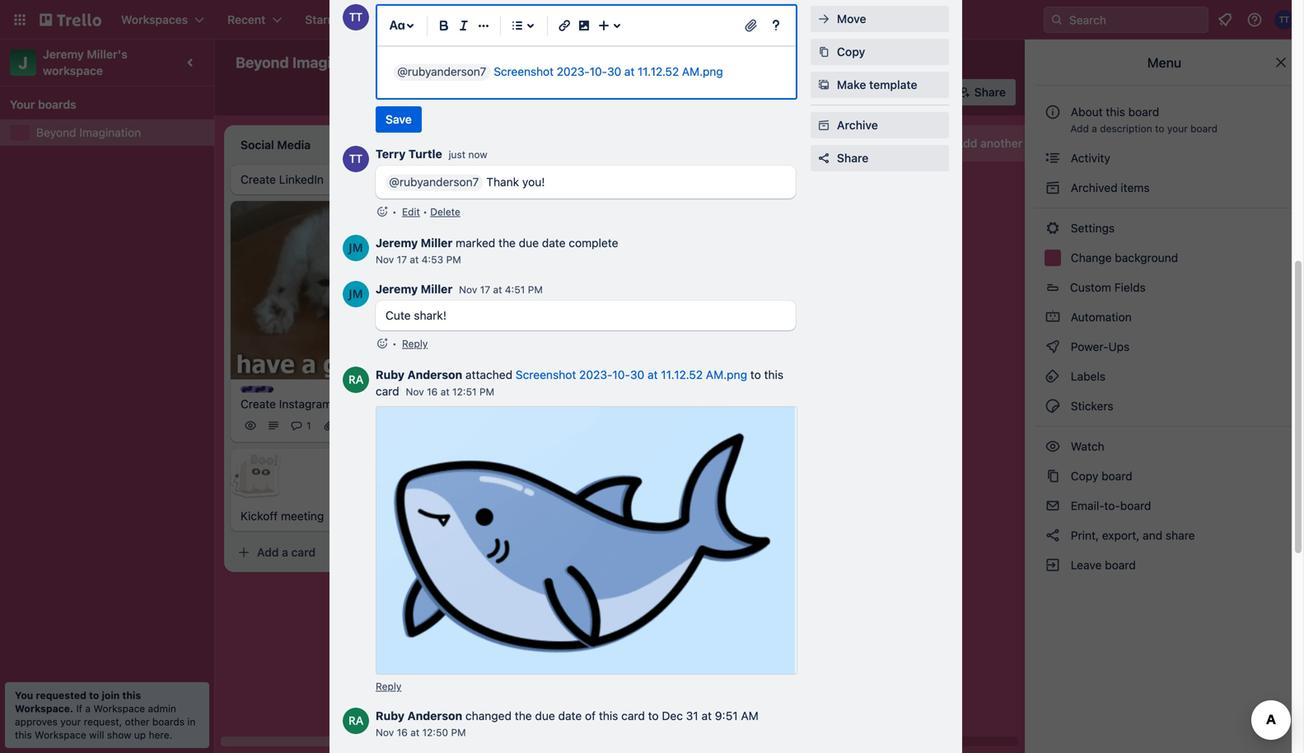 Task type: describe. For each thing, give the bounding box(es) containing it.
nov inside jeremy miller marked the due date complete nov 17 at 4:53 pm
[[376, 254, 394, 265]]

0 horizontal spatial jeremy miller (jeremymiller198) image
[[343, 281, 369, 307]]

shark!
[[414, 309, 447, 322]]

terry turtle (terryturtle) image left text styles "image"
[[343, 4, 369, 30]]

0 horizontal spatial share button
[[811, 145, 949, 171]]

create for create
[[488, 13, 524, 26]]

archived items link
[[1035, 175, 1295, 201]]

email-to-board
[[1068, 499, 1152, 513]]

another
[[981, 136, 1023, 150]]

10- inside the main content area, start typing to enter text. text field
[[590, 65, 607, 78]]

12:51
[[452, 386, 477, 398]]

1 vertical spatial 1
[[307, 420, 311, 432]]

board up to-
[[1102, 469, 1133, 483]]

edit link
[[402, 206, 420, 218]]

about this board add a description to your board
[[1071, 105, 1218, 134]]

watch
[[1068, 440, 1108, 453]]

1 vertical spatial 10-
[[613, 368, 630, 382]]

your boards with 1 items element
[[10, 95, 196, 115]]

jeremy miller's workspace
[[43, 47, 130, 77]]

copy board link
[[1035, 463, 1295, 490]]

add inside "about this board add a description to your board"
[[1071, 123, 1089, 134]]

nov 17 at 4:53 pm link
[[376, 254, 461, 265]]

anderson for attached
[[408, 368, 463, 382]]

0 horizontal spatial add a card
[[257, 546, 316, 559]]

the for marked
[[499, 236, 516, 250]]

ruby anderson (rubyanderson7) image for jeremy miller (jeremymiller198) image to the right
[[649, 399, 669, 419]]

join
[[102, 690, 120, 701]]

0 horizontal spatial jeremy miller (jeremymiller198) image
[[343, 235, 369, 261]]

email-to-board link
[[1035, 493, 1295, 519]]

1 horizontal spatial reply link
[[402, 338, 428, 349]]

star or unstar board image
[[394, 56, 407, 69]]

imagination inside the board name text field
[[292, 54, 376, 71]]

@rubyanderson7 for @rubyanderson7 thank you!
[[389, 175, 479, 189]]

make template link
[[811, 72, 949, 98]]

sm image for make template link
[[816, 77, 832, 93]]

editor toolbar toolbar
[[384, 12, 789, 39]]

print,
[[1071, 529, 1099, 542]]

your
[[10, 98, 35, 111]]

delete link
[[430, 206, 461, 218]]

board inside 'link'
[[1121, 499, 1152, 513]]

fields
[[1115, 281, 1146, 294]]

activity link
[[1035, 145, 1295, 171]]

sm image for 'labels' link
[[1045, 368, 1061, 385]]

workspace visible button
[[417, 49, 555, 76]]

attached
[[466, 368, 513, 382]]

items
[[1121, 181, 1150, 194]]

in
[[187, 716, 196, 728]]

labels link
[[1035, 363, 1295, 390]]

sm image for power-ups link
[[1045, 339, 1061, 355]]

thoughts thinking
[[475, 172, 537, 196]]

sm image for copy "link"
[[816, 44, 832, 60]]

edit • delete
[[402, 206, 461, 218]]

0 vertical spatial jeremy miller (jeremymiller198) image
[[902, 81, 925, 104]]

•
[[423, 206, 428, 218]]

power- inside power-ups link
[[1071, 340, 1109, 354]]

custom
[[1071, 281, 1112, 294]]

due for changed
[[535, 709, 555, 723]]

date for of
[[558, 709, 582, 723]]

compliment
[[475, 358, 539, 371]]

make
[[837, 78, 866, 91]]

1 vertical spatial beyond imagination
[[36, 126, 141, 139]]

your boards
[[10, 98, 76, 111]]

am.png inside the main content area, start typing to enter text. text field
[[682, 65, 723, 78]]

about
[[1071, 105, 1103, 119]]

sm image for activity link at the right of page
[[1045, 150, 1061, 166]]

to inside "about this board add a description to your board"
[[1155, 123, 1165, 134]]

archived items
[[1068, 181, 1150, 194]]

workspace inside button
[[447, 56, 508, 69]]

text styles image
[[387, 16, 407, 35]]

Main content area, start typing to enter text. text field
[[394, 62, 780, 82]]

jeremy for jeremy miller marked the due date complete nov 17 at 4:53 pm
[[376, 236, 418, 250]]

changed
[[466, 709, 512, 723]]

add left another
[[956, 136, 978, 150]]

a down kickoff meeting
[[282, 546, 288, 559]]

31 inside dec 31 option
[[539, 380, 549, 392]]

filters
[[830, 85, 863, 99]]

Dec 31 checkbox
[[498, 376, 554, 396]]

back to home image
[[40, 7, 101, 33]]

workspace.
[[15, 703, 73, 715]]

at left "9:51"
[[702, 709, 712, 723]]

2 vertical spatial workspace
[[35, 729, 86, 741]]

1 vertical spatial imagination
[[79, 126, 141, 139]]

0 vertical spatial 16
[[427, 386, 438, 398]]

sm image for leave board
[[1045, 557, 1061, 574]]

to inside to this card
[[751, 368, 761, 382]]

create button
[[478, 7, 534, 33]]

date for complete
[[542, 236, 566, 250]]

ups inside "button"
[[671, 85, 693, 99]]

copy board
[[1068, 469, 1133, 483]]

archived
[[1071, 181, 1118, 194]]

1 vertical spatial workspace
[[93, 703, 145, 715]]

0 notifications image
[[1216, 10, 1235, 30]]

delete
[[430, 206, 461, 218]]

12:50
[[422, 727, 448, 739]]

miller for nov
[[421, 282, 453, 296]]

create instagram
[[241, 397, 332, 411]]

move
[[837, 12, 867, 26]]

1 vertical spatial am.png
[[706, 368, 747, 382]]

change background link
[[1035, 245, 1295, 271]]

4:51
[[505, 284, 525, 295]]

to inside ruby anderson changed the due date of this card to dec 31 at 9:51 am nov 16 at 12:50 pm
[[648, 709, 659, 723]]

ruby for ruby anderson attached screenshot 2023-10-30 at 11.12.52 am.png
[[376, 368, 405, 382]]

4:53
[[422, 254, 444, 265]]

requested
[[36, 690, 86, 701]]

stickers link
[[1035, 393, 1295, 419]]

of
[[585, 709, 596, 723]]

j
[[18, 53, 28, 72]]

screenshot inside the main content area, start typing to enter text. text field
[[494, 65, 554, 78]]

3
[[578, 380, 584, 392]]

jeremy for jeremy miller's workspace
[[43, 47, 84, 61]]

dec inside dec 31 option
[[518, 380, 536, 392]]

board up description
[[1129, 105, 1160, 119]]

jeremy miller nov 17 at 4:51 pm
[[376, 282, 543, 296]]

add down dec 31 option
[[491, 440, 513, 454]]

1 horizontal spatial 1
[[612, 380, 616, 392]]

copy for copy
[[837, 45, 866, 59]]

to-
[[1105, 499, 1121, 513]]

ruby anderson (rubyanderson7) image for jeremy miller (jeremymiller198) icon to the top
[[924, 81, 947, 104]]

leave board link
[[1035, 552, 1295, 579]]

miller's
[[87, 47, 128, 61]]

request,
[[84, 716, 122, 728]]

meeting
[[281, 509, 324, 523]]

16 inside ruby anderson changed the due date of this card to dec 31 at 9:51 am nov 16 at 12:50 pm
[[397, 727, 408, 739]]

pm down attached
[[480, 386, 495, 398]]

leave
[[1071, 558, 1102, 572]]

filters button
[[805, 79, 868, 105]]

just
[[449, 149, 466, 160]]

ruby anderson (rubyanderson7) image for changed the due date of this card to dec 31 at 9:51 am
[[343, 708, 369, 734]]

screenshot 2023-10-30 at 11.12.52 am.png link inside the main content area, start typing to enter text. text field
[[494, 65, 723, 78]]

settings link
[[1035, 215, 1295, 241]]

leave board
[[1068, 558, 1136, 572]]

miller for marked
[[421, 236, 453, 250]]

1 vertical spatial ups
[[1109, 340, 1130, 354]]

2 horizontal spatial jeremy miller (jeremymiller198) image
[[626, 399, 646, 419]]

add a card button for create from template… icon
[[465, 434, 649, 460]]

chef
[[562, 358, 588, 371]]

this inside to this card
[[764, 368, 784, 382]]

1 vertical spatial screenshot
[[516, 368, 576, 382]]

create linkedin
[[241, 173, 324, 186]]

if a workspace admin approves your request, other boards in this workspace will show up here.
[[15, 703, 196, 741]]

sm image for archived items link
[[1045, 180, 1061, 196]]

this inside 'you requested to join this workspace.'
[[122, 690, 141, 701]]

turtle
[[409, 147, 442, 161]]

board down export,
[[1105, 558, 1136, 572]]

add another list
[[956, 136, 1042, 150]]

@rubyanderson7 screenshot 2023-10-30 at 11.12.52 am.png
[[397, 65, 723, 78]]

1 horizontal spatial add a card
[[491, 440, 550, 454]]

move link
[[811, 6, 949, 32]]

create from template… image
[[422, 546, 435, 559]]

ruby for ruby anderson changed the due date of this card to dec 31 at 9:51 am nov 16 at 12:50 pm
[[376, 709, 405, 723]]

pm inside jeremy miller nov 17 at 4:51 pm
[[528, 284, 543, 295]]

1 vertical spatial the
[[542, 358, 559, 371]]

ruby anderson (rubyanderson7) image for attached
[[343, 367, 369, 393]]

at left 12:50
[[411, 727, 420, 739]]

1 horizontal spatial jeremy miller (jeremymiller198) image
[[415, 416, 435, 436]]

0 horizontal spatial beyond
[[36, 126, 76, 139]]

0 vertical spatial share button
[[952, 79, 1016, 105]]

17 inside jeremy miller marked the due date complete nov 17 at 4:53 pm
[[397, 254, 407, 265]]

search image
[[1051, 13, 1064, 26]]

up
[[134, 729, 146, 741]]

card down "meeting"
[[291, 546, 316, 559]]

lists image
[[508, 16, 527, 35]]

sm image for the watch link
[[1045, 438, 1061, 455]]

power-ups inside power-ups "button"
[[632, 85, 693, 99]]



Task type: vqa. For each thing, say whether or not it's contained in the screenshot.
Our team organizes everything here. "text field"
no



Task type: locate. For each thing, give the bounding box(es) containing it.
background
[[1115, 251, 1179, 265]]

1 horizontal spatial imagination
[[292, 54, 376, 71]]

dec down compliment the chef
[[518, 380, 536, 392]]

1 vertical spatial share button
[[811, 145, 949, 171]]

automation down custom fields
[[1068, 310, 1132, 324]]

terry turtle (terryturtle) image down to this card
[[603, 399, 623, 419]]

now
[[469, 149, 488, 160]]

primary element
[[0, 0, 1305, 40]]

watch link
[[1035, 433, 1295, 460]]

1 vertical spatial 11.12.52
[[661, 368, 703, 382]]

create right italic ⌘i image
[[488, 13, 524, 26]]

card down the dec 31
[[525, 440, 550, 454]]

date left of
[[558, 709, 582, 723]]

0 horizontal spatial 17
[[397, 254, 407, 265]]

1 vertical spatial add a card button
[[231, 540, 415, 566]]

ruby inside ruby anderson changed the due date of this card to dec 31 at 9:51 am nov 16 at 12:50 pm
[[376, 709, 405, 723]]

sm image for settings
[[1045, 220, 1061, 237]]

pm right 4:53
[[446, 254, 461, 265]]

board up activity link at the right of page
[[1191, 123, 1218, 134]]

workspace
[[43, 64, 103, 77]]

nov inside jeremy miller nov 17 at 4:51 pm
[[459, 284, 477, 295]]

2 vertical spatial jeremy
[[376, 282, 418, 296]]

1 vertical spatial power-ups
[[1068, 340, 1133, 354]]

sm image inside email-to-board 'link'
[[1045, 498, 1061, 514]]

sm image
[[816, 11, 832, 27], [816, 44, 832, 60], [816, 77, 832, 93], [816, 117, 832, 134], [1045, 150, 1061, 166], [1045, 180, 1061, 196], [1045, 339, 1061, 355], [1045, 368, 1061, 385], [1045, 438, 1061, 455], [1045, 527, 1061, 544]]

board link
[[559, 49, 629, 76]]

17
[[397, 254, 407, 265], [480, 284, 490, 295]]

create
[[488, 13, 524, 26], [241, 173, 276, 186], [241, 397, 276, 411]]

linkedin
[[279, 173, 324, 186]]

screenshot
[[494, 65, 554, 78], [516, 368, 576, 382]]

1 vertical spatial automation
[[1068, 310, 1132, 324]]

sm image inside "leave board" link
[[1045, 557, 1061, 574]]

at left 12:51
[[441, 386, 450, 398]]

at inside jeremy miller nov 17 at 4:51 pm
[[493, 284, 502, 295]]

ups left "automation" button
[[671, 85, 693, 99]]

1 vertical spatial ruby anderson (rubyanderson7) image
[[649, 399, 669, 419]]

a right if
[[85, 703, 91, 715]]

share for the top share button
[[975, 85, 1006, 99]]

reply link down cute shark!
[[402, 338, 428, 349]]

power- inside power-ups "button"
[[632, 85, 671, 99]]

1 vertical spatial add a card
[[257, 546, 316, 559]]

0 horizontal spatial 31
[[539, 380, 549, 392]]

1 vertical spatial date
[[558, 709, 582, 723]]

0 horizontal spatial imagination
[[79, 126, 141, 139]]

1 vertical spatial due
[[535, 709, 555, 723]]

30 right 3
[[630, 368, 645, 382]]

share
[[1166, 529, 1195, 542]]

reply up nov 16 at 12:50 pm link
[[376, 681, 402, 692]]

power- down "customize views" icon
[[632, 85, 671, 99]]

share button down archive 'link'
[[811, 145, 949, 171]]

reply link up nov 16 at 12:50 pm link
[[376, 681, 402, 692]]

card
[[376, 384, 399, 398], [525, 440, 550, 454], [291, 546, 316, 559], [622, 709, 645, 723]]

1 horizontal spatial copy
[[1071, 469, 1099, 483]]

0 vertical spatial ups
[[671, 85, 693, 99]]

0 horizontal spatial beyond imagination
[[36, 126, 141, 139]]

create from template… image
[[656, 440, 669, 454]]

17 left 4:53
[[397, 254, 407, 265]]

ruby anderson (rubyanderson7) image up the create instagram 'link'
[[343, 367, 369, 393]]

jeremy up cute
[[376, 282, 418, 296]]

activity
[[1068, 151, 1111, 165]]

miller up 4:53
[[421, 236, 453, 250]]

create for create instagram
[[241, 397, 276, 411]]

0 vertical spatial reply
[[402, 338, 428, 349]]

Search field
[[1064, 7, 1208, 32]]

approves
[[15, 716, 58, 728]]

sm image inside power-ups link
[[1045, 339, 1061, 355]]

boards down admin
[[152, 716, 185, 728]]

to inside 'you requested to join this workspace.'
[[89, 690, 99, 701]]

thoughts
[[491, 172, 537, 184]]

0 horizontal spatial 10-
[[590, 65, 607, 78]]

@rubyanderson7
[[397, 65, 487, 78], [389, 175, 479, 189]]

1 vertical spatial screenshot 2023-10-30 at 11.12.52 am.png link
[[516, 368, 747, 382]]

nov 16 at 12:51 pm link
[[406, 386, 495, 398]]

settings
[[1068, 221, 1115, 235]]

your inside if a workspace admin approves your request, other boards in this workspace will show up here.
[[60, 716, 81, 728]]

terry
[[376, 147, 406, 161]]

workspace down approves
[[35, 729, 86, 741]]

reply for the bottom reply link
[[376, 681, 402, 692]]

0 vertical spatial ruby anderson (rubyanderson7) image
[[343, 367, 369, 393]]

1 horizontal spatial beyond imagination
[[236, 54, 376, 71]]

ruby up nov 16 at 12:50 pm link
[[376, 709, 405, 723]]

due left of
[[535, 709, 555, 723]]

create left the linkedin
[[241, 173, 276, 186]]

beyond inside the board name text field
[[236, 54, 289, 71]]

due for marked
[[519, 236, 539, 250]]

other
[[125, 716, 150, 728]]

0 vertical spatial copy
[[837, 45, 866, 59]]

1 horizontal spatial power-
[[1071, 340, 1109, 354]]

add another list button
[[926, 125, 1150, 162]]

workspace down more formatting icon
[[447, 56, 508, 69]]

pm inside jeremy miller marked the due date complete nov 17 at 4:53 pm
[[446, 254, 461, 265]]

1 vertical spatial 2023-
[[579, 368, 613, 382]]

at left 4:51
[[493, 284, 502, 295]]

jeremy inside jeremy miller's workspace
[[43, 47, 84, 61]]

sm image for stickers
[[1045, 398, 1061, 415]]

sm image for print, export, and share link
[[1045, 527, 1061, 544]]

@rubyanderson7 for @rubyanderson7 screenshot 2023-10-30 at 11.12.52 am.png
[[397, 65, 487, 78]]

add
[[1071, 123, 1089, 134], [956, 136, 978, 150], [491, 440, 513, 454], [257, 546, 279, 559]]

sm image inside move "link"
[[816, 11, 832, 27]]

power-ups up labels
[[1068, 340, 1133, 354]]

pm right 4:51
[[528, 284, 543, 295]]

11.12.52 up create from template… icon
[[661, 368, 703, 382]]

add reaction image
[[376, 204, 389, 220]]

custom fields button
[[1035, 274, 1295, 301]]

at left "customize views" icon
[[625, 65, 635, 78]]

nov 16 at 12:50 pm link
[[376, 727, 466, 739]]

0 vertical spatial add a card button
[[465, 434, 649, 460]]

17 left 4:51
[[480, 284, 490, 295]]

0 horizontal spatial power-
[[632, 85, 671, 99]]

change background
[[1068, 251, 1179, 265]]

create inside button
[[488, 13, 524, 26]]

sm image inside "automation" button
[[706, 79, 729, 102]]

11.12.52 up power-ups "button"
[[638, 65, 679, 78]]

0 horizontal spatial 1
[[307, 420, 311, 432]]

email-
[[1071, 499, 1105, 513]]

at up create from template… icon
[[648, 368, 658, 382]]

9:51
[[715, 709, 738, 723]]

sm image inside the copy board link
[[1045, 468, 1061, 485]]

sm image inside 'labels' link
[[1045, 368, 1061, 385]]

this inside ruby anderson changed the due date of this card to dec 31 at 9:51 am nov 16 at 12:50 pm
[[599, 709, 618, 723]]

2 ruby anderson (rubyanderson7) image from the top
[[343, 708, 369, 734]]

1 vertical spatial power-
[[1071, 340, 1109, 354]]

imagination down "your boards with 1 items" element at top
[[79, 126, 141, 139]]

if
[[76, 703, 82, 715]]

dec left "9:51"
[[662, 709, 683, 723]]

the inside jeremy miller marked the due date complete nov 17 at 4:53 pm
[[499, 236, 516, 250]]

menu
[[1148, 55, 1182, 70]]

archive
[[837, 118, 878, 132]]

sm image inside stickers "link"
[[1045, 398, 1061, 415]]

miller up shark!
[[421, 282, 453, 296]]

0 vertical spatial beyond
[[236, 54, 289, 71]]

share button
[[952, 79, 1016, 105], [811, 145, 949, 171]]

date left complete
[[542, 236, 566, 250]]

1
[[612, 380, 616, 392], [307, 420, 311, 432]]

jeremy up nov 17 at 4:53 pm link
[[376, 236, 418, 250]]

card right of
[[622, 709, 645, 723]]

11.12.52 inside the main content area, start typing to enter text. text field
[[638, 65, 679, 78]]

color: bold red, title: "thoughts" element
[[475, 171, 537, 184]]

reply for reply link to the right
[[402, 338, 428, 349]]

1 vertical spatial copy
[[1071, 469, 1099, 483]]

1 vertical spatial share
[[837, 151, 869, 165]]

sm image inside make template link
[[816, 77, 832, 93]]

31 down compliment the chef
[[539, 380, 549, 392]]

1 vertical spatial dec
[[662, 709, 683, 723]]

nov
[[376, 254, 394, 265], [459, 284, 477, 295], [406, 386, 424, 398], [376, 727, 394, 739]]

you
[[15, 690, 33, 701]]

sm image inside the watch link
[[1045, 438, 1061, 455]]

1 down instagram
[[307, 420, 311, 432]]

terry turtle just now
[[376, 147, 488, 161]]

1 horizontal spatial share button
[[952, 79, 1016, 105]]

show
[[107, 729, 131, 741]]

terry turtle (terryturtle) image
[[881, 81, 904, 104], [392, 416, 412, 436]]

you!
[[522, 175, 545, 189]]

due inside ruby anderson changed the due date of this card to dec 31 at 9:51 am nov 16 at 12:50 pm
[[535, 709, 555, 723]]

0 horizontal spatial terry turtle (terryturtle) image
[[392, 416, 412, 436]]

add a card button for create from template… image on the left of the page
[[231, 540, 415, 566]]

ruby anderson changed the due date of this card to dec 31 at 9:51 am nov 16 at 12:50 pm
[[376, 709, 759, 739]]

this inside if a workspace admin approves your request, other boards in this workspace will show up here.
[[15, 729, 32, 741]]

a inside "about this board add a description to your board"
[[1092, 123, 1098, 134]]

30 left "customize views" icon
[[607, 65, 622, 78]]

create down color: purple, title: none icon
[[241, 397, 276, 411]]

due inside jeremy miller marked the due date complete nov 17 at 4:53 pm
[[519, 236, 539, 250]]

ruby anderson (rubyanderson7) image
[[343, 367, 369, 393], [343, 708, 369, 734]]

1 horizontal spatial terry turtle (terryturtle) image
[[881, 81, 904, 104]]

1 horizontal spatial workspace
[[93, 703, 145, 715]]

1 vertical spatial ruby anderson (rubyanderson7) image
[[343, 708, 369, 734]]

sm image for archive 'link'
[[816, 117, 832, 134]]

add a card button down kickoff meeting "link"
[[231, 540, 415, 566]]

1 horizontal spatial 17
[[480, 284, 490, 295]]

link image
[[555, 16, 574, 35]]

add a card down kickoff meeting
[[257, 546, 316, 559]]

create inside 'link'
[[241, 397, 276, 411]]

custom fields
[[1071, 281, 1146, 294]]

0 horizontal spatial workspace
[[35, 729, 86, 741]]

due
[[519, 236, 539, 250], [535, 709, 555, 723]]

your up activity link at the right of page
[[1168, 123, 1188, 134]]

the right changed
[[515, 709, 532, 723]]

2023- inside the main content area, start typing to enter text. text field
[[557, 65, 590, 78]]

1 vertical spatial reply
[[376, 681, 402, 692]]

sm image inside automation link
[[1045, 309, 1061, 326]]

copy up email-
[[1071, 469, 1099, 483]]

1 horizontal spatial ruby anderson (rubyanderson7) image
[[924, 81, 947, 104]]

sm image inside activity link
[[1045, 150, 1061, 166]]

dec
[[518, 380, 536, 392], [662, 709, 683, 723]]

1 horizontal spatial automation
[[1068, 310, 1132, 324]]

jeremy for jeremy miller nov 17 at 4:51 pm
[[376, 282, 418, 296]]

automation down 'attach and insert link' icon
[[729, 85, 792, 99]]

sm image inside settings link
[[1045, 220, 1061, 237]]

31 left "9:51"
[[686, 709, 699, 723]]

sm image for email-to-board
[[1045, 498, 1061, 514]]

share up add another list
[[975, 85, 1006, 99]]

1 vertical spatial 30
[[630, 368, 645, 382]]

1 right 3
[[612, 380, 616, 392]]

edit
[[402, 206, 420, 218]]

1 vertical spatial ruby
[[376, 709, 405, 723]]

0 vertical spatial beyond imagination
[[236, 54, 376, 71]]

1 vertical spatial reply link
[[376, 681, 402, 692]]

due up 4:51
[[519, 236, 539, 250]]

boards right "your"
[[38, 98, 76, 111]]

date inside jeremy miller marked the due date complete nov 17 at 4:53 pm
[[542, 236, 566, 250]]

2 vertical spatial the
[[515, 709, 532, 723]]

copy for copy board
[[1071, 469, 1099, 483]]

0 vertical spatial terry turtle (terryturtle) image
[[881, 81, 904, 104]]

2023-
[[557, 65, 590, 78], [579, 368, 613, 382]]

nov inside ruby anderson changed the due date of this card to dec 31 at 9:51 am nov 16 at 12:50 pm
[[376, 727, 394, 739]]

marked
[[456, 236, 496, 250]]

and
[[1143, 529, 1163, 542]]

jeremy inside jeremy miller marked the due date complete nov 17 at 4:53 pm
[[376, 236, 418, 250]]

16 left 12:51
[[427, 386, 438, 398]]

2 ruby from the top
[[376, 709, 405, 723]]

1 horizontal spatial 10-
[[613, 368, 630, 382]]

1 ruby from the top
[[376, 368, 405, 382]]

0 horizontal spatial add a card button
[[231, 540, 415, 566]]

terry turtle (terryturtle) image
[[343, 4, 369, 30], [1275, 10, 1295, 30], [343, 146, 369, 172], [603, 399, 623, 419]]

power- up labels
[[1071, 340, 1109, 354]]

ruby anderson (rubyanderson7) image
[[924, 81, 947, 104], [649, 399, 669, 419]]

1 vertical spatial miller
[[421, 282, 453, 296]]

10- down editor toolbar toolbar
[[590, 65, 607, 78]]

add down kickoff at the left bottom
[[257, 546, 279, 559]]

save
[[386, 112, 412, 126]]

@rubyanderson7 down the bold ⌘b image
[[397, 65, 487, 78]]

0 vertical spatial @rubyanderson7
[[397, 65, 487, 78]]

you requested to join this workspace.
[[15, 690, 141, 715]]

admin
[[148, 703, 176, 715]]

1 ruby anderson (rubyanderson7) image from the top
[[343, 367, 369, 393]]

sm image inside copy "link"
[[816, 44, 832, 60]]

terry turtle (terryturtle) image right open information menu icon
[[1275, 10, 1295, 30]]

2 anderson from the top
[[408, 709, 463, 723]]

1 vertical spatial 16
[[397, 727, 408, 739]]

sm image inside print, export, and share link
[[1045, 527, 1061, 544]]

terry turtle (terryturtle) image left the terry
[[343, 146, 369, 172]]

date
[[542, 236, 566, 250], [558, 709, 582, 723]]

a down about
[[1092, 123, 1098, 134]]

jeremy miller (jeremymiller198) image up archive 'link'
[[902, 81, 925, 104]]

0 horizontal spatial boards
[[38, 98, 76, 111]]

11.12.52
[[638, 65, 679, 78], [661, 368, 703, 382]]

anderson up 12:50
[[408, 709, 463, 723]]

share for left share button
[[837, 151, 869, 165]]

nov left 4:53
[[376, 254, 394, 265]]

image image
[[574, 16, 594, 35]]

customize views image
[[637, 54, 654, 71]]

dec inside ruby anderson changed the due date of this card to dec 31 at 9:51 am nov 16 at 12:50 pm
[[662, 709, 683, 723]]

beyond imagination link
[[36, 124, 204, 141]]

add a card down dec 31 option
[[491, 440, 550, 454]]

card inside ruby anderson changed the due date of this card to dec 31 at 9:51 am nov 16 at 12:50 pm
[[622, 709, 645, 723]]

1 miller from the top
[[421, 236, 453, 250]]

beyond imagination inside the board name text field
[[236, 54, 376, 71]]

at left 4:53
[[410, 254, 419, 265]]

0 horizontal spatial ruby anderson (rubyanderson7) image
[[649, 399, 669, 419]]

pm inside ruby anderson changed the due date of this card to dec 31 at 9:51 am nov 16 at 12:50 pm
[[451, 727, 466, 739]]

power-ups inside power-ups link
[[1068, 340, 1133, 354]]

1 vertical spatial terry turtle (terryturtle) image
[[392, 416, 412, 436]]

0 vertical spatial create
[[488, 13, 524, 26]]

boards
[[38, 98, 76, 111], [152, 716, 185, 728]]

0 vertical spatial am.png
[[682, 65, 723, 78]]

sm image inside archive 'link'
[[816, 117, 832, 134]]

more formatting image
[[474, 16, 494, 35]]

0 horizontal spatial copy
[[837, 45, 866, 59]]

Board name text field
[[227, 49, 384, 76]]

create for create linkedin
[[241, 173, 276, 186]]

print, export, and share
[[1068, 529, 1195, 542]]

create instagram link
[[241, 396, 432, 413]]

jeremy up workspace
[[43, 47, 84, 61]]

0 vertical spatial imagination
[[292, 54, 376, 71]]

jeremy
[[43, 47, 84, 61], [376, 236, 418, 250], [376, 282, 418, 296]]

0 vertical spatial jeremy
[[43, 47, 84, 61]]

boards inside if a workspace admin approves your request, other boards in this workspace will show up here.
[[152, 716, 185, 728]]

jeremy miller (jeremymiller198) image left nov 17 at 4:53 pm link
[[343, 235, 369, 261]]

0 horizontal spatial dec
[[518, 380, 536, 392]]

ruby down add reaction icon
[[376, 368, 405, 382]]

ruby
[[376, 368, 405, 382], [376, 709, 405, 723]]

sm image
[[706, 79, 729, 102], [1045, 220, 1061, 237], [1045, 309, 1061, 326], [1045, 398, 1061, 415], [1045, 468, 1061, 485], [1045, 498, 1061, 514], [1045, 557, 1061, 574]]

terry turtle (terryturtle) image inside primary element
[[1275, 10, 1295, 30]]

will
[[89, 729, 104, 741]]

0 vertical spatial 1
[[612, 380, 616, 392]]

change
[[1071, 251, 1112, 265]]

1 horizontal spatial 31
[[686, 709, 699, 723]]

jeremy miller (jeremymiller198) image
[[902, 81, 925, 104], [343, 235, 369, 261]]

make template
[[837, 78, 918, 91]]

0 vertical spatial 17
[[397, 254, 407, 265]]

list
[[1026, 136, 1042, 150]]

labels
[[1068, 370, 1106, 383]]

the for changed
[[515, 709, 532, 723]]

dec 31
[[518, 380, 549, 392]]

the left chef
[[542, 358, 559, 371]]

0 horizontal spatial your
[[60, 716, 81, 728]]

copy inside "link"
[[837, 45, 866, 59]]

sm image for copy board
[[1045, 468, 1061, 485]]

0 horizontal spatial share
[[837, 151, 869, 165]]

workspace
[[447, 56, 508, 69], [93, 703, 145, 715], [35, 729, 86, 741]]

power-ups button
[[599, 79, 703, 105]]

0 vertical spatial ruby
[[376, 368, 405, 382]]

imagination left star or unstar board icon
[[292, 54, 376, 71]]

0 horizontal spatial power-ups
[[632, 85, 693, 99]]

a down dec 31 option
[[516, 440, 522, 454]]

1 horizontal spatial add a card button
[[465, 434, 649, 460]]

1 horizontal spatial boards
[[152, 716, 185, 728]]

sm image inside archived items link
[[1045, 180, 1061, 196]]

@rubyanderson7 inside the main content area, start typing to enter text. text field
[[397, 65, 487, 78]]

anderson for changed
[[408, 709, 463, 723]]

kickoff meeting link
[[241, 508, 432, 525]]

open information menu image
[[1247, 12, 1263, 28]]

share button up add another list
[[952, 79, 1016, 105]]

just now link
[[449, 149, 488, 160]]

nov 17 at 4:51 pm link
[[459, 284, 543, 295]]

add a card button down 3
[[465, 434, 649, 460]]

1 vertical spatial 17
[[480, 284, 490, 295]]

ruby anderson (rubyanderson7) image right template
[[924, 81, 947, 104]]

2 miller from the top
[[421, 282, 453, 296]]

bold ⌘b image
[[434, 16, 454, 35]]

1 anderson from the top
[[408, 368, 463, 382]]

nov 16 at 12:51 pm
[[406, 386, 495, 398]]

automation button
[[706, 79, 802, 105]]

date inside ruby anderson changed the due date of this card to dec 31 at 9:51 am nov 16 at 12:50 pm
[[558, 709, 582, 723]]

1 horizontal spatial beyond
[[236, 54, 289, 71]]

10- right 3
[[613, 368, 630, 382]]

italic ⌘i image
[[454, 16, 474, 35]]

nov left 4:51
[[459, 284, 477, 295]]

1 vertical spatial beyond
[[36, 126, 76, 139]]

0 vertical spatial anderson
[[408, 368, 463, 382]]

compliment the chef link
[[475, 356, 666, 373]]

the right marked
[[499, 236, 516, 250]]

board
[[1129, 105, 1160, 119], [1191, 123, 1218, 134], [1102, 469, 1133, 483], [1121, 499, 1152, 513], [1105, 558, 1136, 572]]

a inside if a workspace admin approves your request, other boards in this workspace will show up here.
[[85, 703, 91, 715]]

automation inside button
[[729, 85, 792, 99]]

complete
[[569, 236, 619, 250]]

1 vertical spatial jeremy miller (jeremymiller198) image
[[343, 235, 369, 261]]

color: purple, title: none image
[[241, 386, 274, 393]]

am.png
[[682, 65, 723, 78], [706, 368, 747, 382]]

at inside jeremy miller marked the due date complete nov 17 at 4:53 pm
[[410, 254, 419, 265]]

miller
[[421, 236, 453, 250], [421, 282, 453, 296]]

jeremy miller (jeremymiller198) image
[[343, 281, 369, 307], [626, 399, 646, 419], [415, 416, 435, 436]]

at inside the main content area, start typing to enter text. text field
[[625, 65, 635, 78]]

0 vertical spatial your
[[1168, 123, 1188, 134]]

anderson up nov 16 at 12:51 pm at the bottom
[[408, 368, 463, 382]]

nov left 12:51
[[406, 386, 424, 398]]

attach and insert link image
[[743, 17, 760, 34]]

@rubyanderson7 thank you!
[[389, 175, 545, 189]]

your inside "about this board add a description to your board"
[[1168, 123, 1188, 134]]

thinking
[[475, 183, 520, 196]]

thank
[[486, 175, 519, 189]]

workspace visible
[[447, 56, 546, 69]]

add reaction image
[[376, 335, 389, 352]]

1 vertical spatial anderson
[[408, 709, 463, 723]]

add down about
[[1071, 123, 1089, 134]]

workspace down join
[[93, 703, 145, 715]]

pm right 12:50
[[451, 727, 466, 739]]

reply down cute shark!
[[402, 338, 428, 349]]

reply link
[[402, 338, 428, 349], [376, 681, 402, 692]]

31 inside ruby anderson changed the due date of this card to dec 31 at 9:51 am nov 16 at 12:50 pm
[[686, 709, 699, 723]]

board up print, export, and share at right bottom
[[1121, 499, 1152, 513]]

sm image for move "link"
[[816, 11, 832, 27]]

0 horizontal spatial 30
[[607, 65, 622, 78]]

card inside to this card
[[376, 384, 399, 398]]

this inside "about this board add a description to your board"
[[1106, 105, 1126, 119]]

0 vertical spatial boards
[[38, 98, 76, 111]]

0 vertical spatial share
[[975, 85, 1006, 99]]

miller inside jeremy miller marked the due date complete nov 17 at 4:53 pm
[[421, 236, 453, 250]]

1 vertical spatial your
[[60, 716, 81, 728]]

stickers
[[1068, 399, 1114, 413]]

the inside ruby anderson changed the due date of this card to dec 31 at 9:51 am nov 16 at 12:50 pm
[[515, 709, 532, 723]]

thinking link
[[475, 181, 666, 198]]

17 inside jeremy miller nov 17 at 4:51 pm
[[480, 284, 490, 295]]

0 horizontal spatial reply link
[[376, 681, 402, 692]]

power-ups down "customize views" icon
[[632, 85, 693, 99]]

sm image for automation
[[1045, 309, 1061, 326]]

your down if
[[60, 716, 81, 728]]

nov left 12:50
[[376, 727, 394, 739]]

30 inside the main content area, start typing to enter text. text field
[[607, 65, 622, 78]]

1 vertical spatial create
[[241, 173, 276, 186]]

2 horizontal spatial workspace
[[447, 56, 508, 69]]

open help dialog image
[[766, 16, 786, 35]]

anderson inside ruby anderson changed the due date of this card to dec 31 at 9:51 am nov 16 at 12:50 pm
[[408, 709, 463, 723]]



